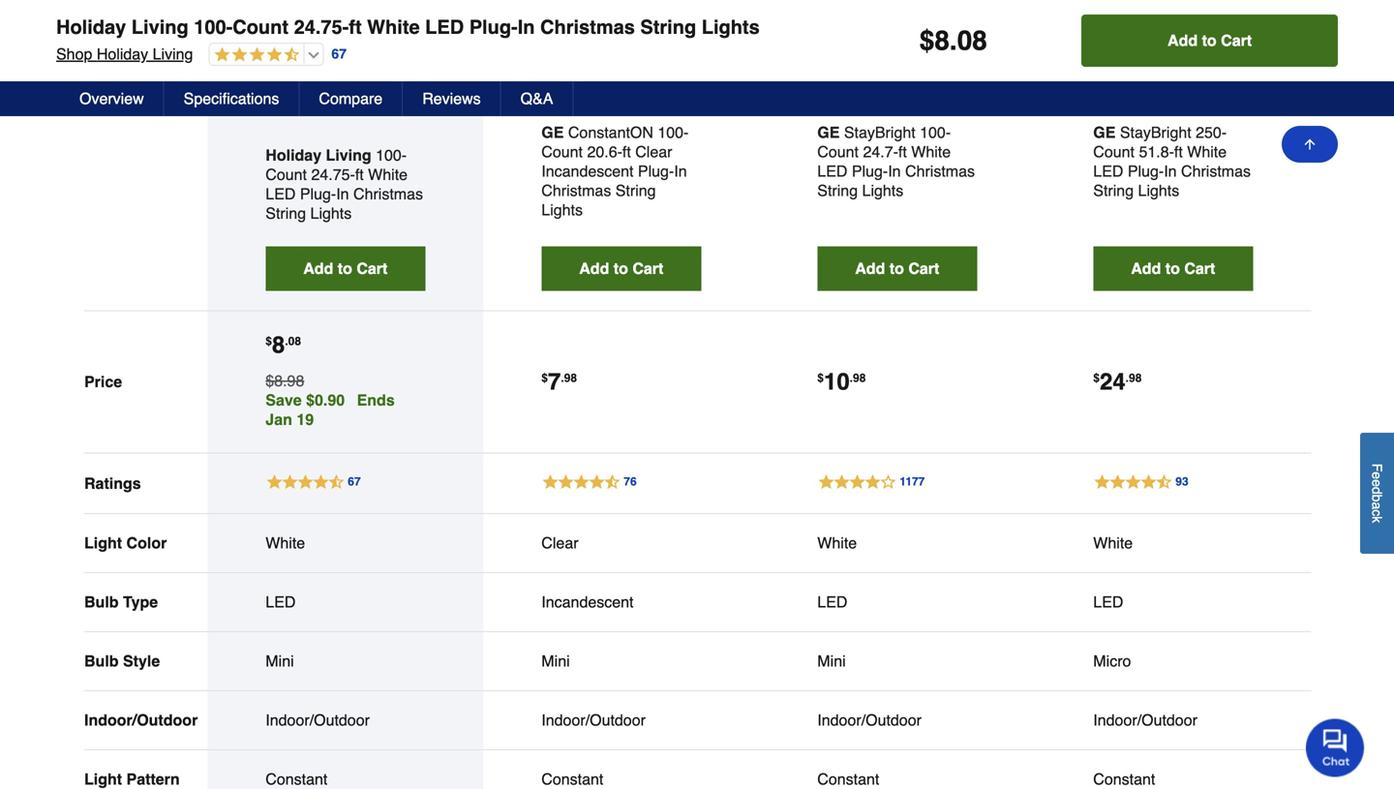 Task type: locate. For each thing, give the bounding box(es) containing it.
christmas inside "staybright 100- count 24.7-ft white led plug-in christmas string lights"
[[905, 162, 975, 180]]

in inside constanton 100- count 20.6-ft clear incandescent plug-in christmas string lights
[[674, 162, 687, 180]]

count for constanton 100- count 20.6-ft clear incandescent plug-in christmas string lights
[[541, 143, 583, 161]]

0 horizontal spatial 8
[[272, 332, 285, 358]]

add
[[1168, 31, 1198, 49], [303, 259, 333, 277], [579, 259, 609, 277], [855, 259, 885, 277], [1131, 259, 1161, 277]]

98 inside $ 7 . 98
[[564, 371, 577, 385]]

style
[[123, 652, 160, 670]]

1 incandescent from the top
[[541, 162, 634, 180]]

98
[[564, 371, 577, 385], [853, 371, 866, 385], [1129, 371, 1142, 385]]

5 indoor/outdoor from the left
[[1093, 711, 1198, 729]]

b
[[1369, 494, 1385, 502]]

clear down constanton
[[635, 143, 672, 161]]

living for holiday living 100-count 24.75-ft white led plug-in christmas string lights
[[131, 16, 188, 38]]

string inside constanton 100- count 20.6-ft clear incandescent plug-in christmas string lights
[[615, 182, 656, 199]]

bulb type
[[84, 593, 158, 611]]

3 indoor/outdoor cell from the left
[[817, 711, 977, 730]]

1 mini from the left
[[266, 652, 294, 670]]

2 e from the top
[[1369, 479, 1385, 487]]

clear cell
[[541, 533, 701, 553]]

mini
[[266, 652, 294, 670], [541, 652, 570, 670], [817, 652, 846, 670]]

plug- inside constanton 100- count 20.6-ft clear incandescent plug-in christmas string lights
[[638, 162, 674, 180]]

in
[[518, 16, 535, 38], [674, 162, 687, 180], [888, 162, 901, 180], [1164, 162, 1177, 180], [336, 185, 349, 203]]

. inside the $ 10 . 98
[[850, 371, 853, 385]]

christmas inside constanton 100- count 20.6-ft clear incandescent plug-in christmas string lights
[[541, 182, 611, 199]]

staybright inside staybright 250- count 51.8-ft white led plug-in christmas string lights
[[1120, 123, 1191, 141]]

2 horizontal spatial 98
[[1129, 371, 1142, 385]]

add to cart
[[1168, 31, 1252, 49], [303, 259, 388, 277], [579, 259, 664, 277], [855, 259, 939, 277], [1131, 259, 1215, 277]]

bulb left type
[[84, 593, 119, 611]]

ends jan 19
[[266, 391, 395, 428]]

compare
[[319, 90, 383, 107]]

1 ge from the left
[[541, 123, 564, 141]]

ft inside "staybright 100- count 24.7-ft white led plug-in christmas string lights"
[[898, 143, 907, 161]]

$ 8 . 08
[[919, 25, 987, 56], [266, 332, 301, 358]]

f e e d b a c k button
[[1360, 433, 1394, 554]]

1 horizontal spatial led cell
[[817, 592, 977, 612]]

indoor/outdoor
[[84, 711, 198, 729], [266, 711, 370, 729], [541, 711, 646, 729], [817, 711, 922, 729], [1093, 711, 1198, 729]]

ft for constanton 100- count 20.6-ft clear incandescent plug-in christmas string lights
[[622, 143, 631, 161]]

clear
[[635, 143, 672, 161], [541, 534, 578, 552]]

led inside "staybright 100- count 24.7-ft white led plug-in christmas string lights"
[[817, 162, 848, 180]]

24
[[1100, 368, 1126, 395]]

constant cell
[[266, 770, 425, 789], [541, 770, 701, 789], [817, 770, 977, 789], [1093, 770, 1253, 789]]

4 constant cell from the left
[[1093, 770, 1253, 789]]

08
[[957, 25, 987, 56], [288, 334, 301, 348]]

0 horizontal spatial ge
[[541, 123, 564, 141]]

0 vertical spatial 8
[[935, 25, 950, 56]]

incandescent inside the incandescent cell
[[541, 593, 634, 611]]

24.75- down holiday living on the top left of page
[[311, 166, 355, 183]]

save
[[266, 391, 302, 409]]

e
[[1369, 472, 1385, 479], [1369, 479, 1385, 487]]

string inside "staybright 100- count 24.7-ft white led plug-in christmas string lights"
[[817, 182, 858, 199]]

count inside constanton 100- count 20.6-ft clear incandescent plug-in christmas string lights
[[541, 143, 583, 161]]

holiday up shop
[[56, 16, 126, 38]]

1 98 from the left
[[564, 371, 577, 385]]

2 bulb from the top
[[84, 652, 119, 670]]

staybright up 24.7-
[[844, 123, 916, 141]]

ft
[[349, 16, 362, 38], [622, 143, 631, 161], [898, 143, 907, 161], [1174, 143, 1183, 161], [355, 166, 364, 183]]

ge for staybright 250- count 51.8-ft white led plug-in christmas string lights
[[1093, 123, 1116, 141]]

indoor/outdoor cell
[[266, 711, 425, 730], [541, 711, 701, 730], [817, 711, 977, 730], [1093, 711, 1253, 730]]

1 staybright from the left
[[844, 123, 916, 141]]

0 horizontal spatial mini cell
[[266, 652, 425, 671]]

1 mini cell from the left
[[266, 652, 425, 671]]

staybright up 51.8-
[[1120, 123, 1191, 141]]

price
[[84, 373, 122, 391]]

1 vertical spatial $ 8 . 08
[[266, 332, 301, 358]]

98 for 7
[[564, 371, 577, 385]]

$8.98
[[266, 372, 304, 390]]

light
[[84, 534, 122, 552], [84, 770, 122, 788]]

0 horizontal spatial clear
[[541, 534, 578, 552]]

incandescent inside constanton 100- count 20.6-ft clear incandescent plug-in christmas string lights
[[541, 162, 634, 180]]

1 vertical spatial 8
[[272, 332, 285, 358]]

bulb style
[[84, 652, 160, 670]]

lights inside "staybright 100- count 24.7-ft white led plug-in christmas string lights"
[[862, 182, 903, 199]]

2 horizontal spatial mini
[[817, 652, 846, 670]]

living
[[131, 16, 188, 38], [153, 45, 193, 63], [326, 146, 371, 164]]

98 right 10
[[853, 371, 866, 385]]

ft inside constanton 100- count 20.6-ft clear incandescent plug-in christmas string lights
[[622, 143, 631, 161]]

bulb for bulb type
[[84, 593, 119, 611]]

10
[[824, 368, 850, 395]]

1 vertical spatial incandescent
[[541, 593, 634, 611]]

light pattern
[[84, 770, 180, 788]]

$ 10 . 98
[[817, 368, 866, 395]]

0 horizontal spatial led cell
[[266, 592, 425, 612]]

0 vertical spatial bulb
[[84, 593, 119, 611]]

holiday down compare
[[266, 146, 322, 164]]

0 vertical spatial 08
[[957, 25, 987, 56]]

98 right "7"
[[564, 371, 577, 385]]

constanton 100- count 20.6-ft clear incandescent plug-in christmas string lights
[[541, 123, 689, 219]]

living down compare button
[[326, 146, 371, 164]]

micro
[[1093, 652, 1131, 670]]

lights
[[702, 16, 760, 38], [862, 182, 903, 199], [1138, 182, 1179, 199], [541, 201, 583, 219], [310, 204, 352, 222]]

christmas for staybright 250- count 51.8-ft white led plug-in christmas string lights
[[1181, 162, 1251, 180]]

e up the d
[[1369, 472, 1385, 479]]

constant
[[266, 770, 328, 788], [541, 770, 603, 788], [817, 770, 879, 788], [1093, 770, 1155, 788]]

plug- inside staybright 250- count 51.8-ft white led plug-in christmas string lights
[[1128, 162, 1164, 180]]

to
[[1202, 31, 1217, 49], [338, 259, 352, 277], [614, 259, 628, 277], [890, 259, 904, 277], [1165, 259, 1180, 277]]

2 horizontal spatial ge
[[1093, 123, 1116, 141]]

51.8-
[[1139, 143, 1174, 161]]

count
[[233, 16, 289, 38], [541, 143, 583, 161], [817, 143, 859, 161], [1093, 143, 1135, 161], [266, 166, 307, 183]]

1 horizontal spatial clear
[[635, 143, 672, 161]]

incandescent
[[541, 162, 634, 180], [541, 593, 634, 611]]

1 horizontal spatial $ 8 . 08
[[919, 25, 987, 56]]

mini cell
[[266, 652, 425, 671], [541, 652, 701, 671], [817, 652, 977, 671]]

plug- up reviews button
[[469, 16, 518, 38]]

$ inside the $ 10 . 98
[[817, 371, 824, 385]]

2 indoor/outdoor from the left
[[266, 711, 370, 729]]

led inside staybright 250- count 51.8-ft white led plug-in christmas string lights
[[1093, 162, 1123, 180]]

. inside the $ 24 . 98
[[1126, 371, 1129, 385]]

1 vertical spatial 08
[[288, 334, 301, 348]]

2 light from the top
[[84, 770, 122, 788]]

in inside "staybright 100- count 24.7-ft white led plug-in christmas string lights"
[[888, 162, 901, 180]]

led inside '100- count 24.75-ft white led plug-in christmas string lights'
[[266, 185, 296, 203]]

4 indoor/outdoor cell from the left
[[1093, 711, 1253, 730]]

0 vertical spatial incandescent
[[541, 162, 634, 180]]

f
[[1369, 463, 1385, 472]]

bulb left the style
[[84, 652, 119, 670]]

0 vertical spatial $ 8 . 08
[[919, 25, 987, 56]]

0 vertical spatial light
[[84, 534, 122, 552]]

2 horizontal spatial white cell
[[1093, 533, 1253, 553]]

plug- down 24.7-
[[852, 162, 888, 180]]

1 vertical spatial bulb
[[84, 652, 119, 670]]

$
[[919, 25, 935, 56], [266, 334, 272, 348], [541, 371, 548, 385], [817, 371, 824, 385], [1093, 371, 1100, 385]]

2 white cell from the left
[[817, 533, 977, 553]]

0 horizontal spatial mini
[[266, 652, 294, 670]]

white inside "staybright 100- count 24.7-ft white led plug-in christmas string lights"
[[911, 143, 951, 161]]

ft for staybright 250- count 51.8-ft white led plug-in christmas string lights
[[1174, 143, 1183, 161]]

reviews
[[422, 90, 481, 107]]

save $0.90
[[266, 391, 345, 409]]

3 constant cell from the left
[[817, 770, 977, 789]]

2 incandescent from the top
[[541, 593, 634, 611]]

3 ge from the left
[[1093, 123, 1116, 141]]

1 constant cell from the left
[[266, 770, 425, 789]]

holiday up name
[[97, 45, 148, 63]]

string for staybright 250- count 51.8-ft white led plug-in christmas string lights
[[1093, 182, 1134, 199]]

specifications button
[[164, 81, 300, 116]]

count down holiday living on the top left of page
[[266, 166, 307, 183]]

plug- down 51.8-
[[1128, 162, 1164, 180]]

8
[[935, 25, 950, 56], [272, 332, 285, 358]]

white
[[367, 16, 420, 38], [911, 143, 951, 161], [1187, 143, 1227, 161], [368, 166, 408, 183], [266, 534, 305, 552], [817, 534, 857, 552], [1093, 534, 1133, 552]]

plug-
[[469, 16, 518, 38], [638, 162, 674, 180], [852, 162, 888, 180], [1128, 162, 1164, 180], [300, 185, 336, 203]]

lights inside constanton 100- count 20.6-ft clear incandescent plug-in christmas string lights
[[541, 201, 583, 219]]

1 horizontal spatial white cell
[[817, 533, 977, 553]]

ge
[[541, 123, 564, 141], [817, 123, 840, 141], [1093, 123, 1116, 141]]

arrow up image
[[1302, 137, 1318, 152]]

0 vertical spatial living
[[131, 16, 188, 38]]

in inside staybright 250- count 51.8-ft white led plug-in christmas string lights
[[1164, 162, 1177, 180]]

living up specifications
[[153, 45, 193, 63]]

2 staybright from the left
[[1120, 123, 1191, 141]]

100-
[[194, 16, 233, 38], [658, 123, 689, 141], [920, 123, 951, 141], [376, 146, 407, 164]]

3 98 from the left
[[1129, 371, 1142, 385]]

0 horizontal spatial staybright
[[844, 123, 916, 141]]

3 constant from the left
[[817, 770, 879, 788]]

count left 20.6-
[[541, 143, 583, 161]]

plug- down holiday living on the top left of page
[[300, 185, 336, 203]]

in inside '100- count 24.75-ft white led plug-in christmas string lights'
[[336, 185, 349, 203]]

count for staybright 100- count 24.7-ft white led plug-in christmas string lights
[[817, 143, 859, 161]]

1 horizontal spatial mini
[[541, 652, 570, 670]]

3 led cell from the left
[[1093, 592, 1253, 612]]

1 vertical spatial light
[[84, 770, 122, 788]]

clear up the incandescent cell
[[541, 534, 578, 552]]

2 ge from the left
[[817, 123, 840, 141]]

led
[[425, 16, 464, 38], [817, 162, 848, 180], [1093, 162, 1123, 180], [266, 185, 296, 203], [266, 593, 296, 611], [817, 593, 848, 611], [1093, 593, 1123, 611]]

clear inside cell
[[541, 534, 578, 552]]

light left pattern
[[84, 770, 122, 788]]

white cell
[[266, 533, 425, 553], [817, 533, 977, 553], [1093, 533, 1253, 553]]

0 horizontal spatial white cell
[[266, 533, 425, 553]]

incandescent down clear cell
[[541, 593, 634, 611]]

led cell
[[266, 592, 425, 612], [817, 592, 977, 612], [1093, 592, 1253, 612]]

0 horizontal spatial 98
[[564, 371, 577, 385]]

string
[[640, 16, 696, 38], [615, 182, 656, 199], [817, 182, 858, 199], [1093, 182, 1134, 199], [266, 204, 306, 222]]

lights inside '100- count 24.75-ft white led plug-in christmas string lights'
[[310, 204, 352, 222]]

holiday for holiday living
[[266, 146, 322, 164]]

bulb
[[84, 593, 119, 611], [84, 652, 119, 670]]

1 vertical spatial clear
[[541, 534, 578, 552]]

overview
[[79, 90, 144, 107]]

string for staybright 100- count 24.7-ft white led plug-in christmas string lights
[[817, 182, 858, 199]]

light left color
[[84, 534, 122, 552]]

staybright
[[844, 123, 916, 141], [1120, 123, 1191, 141]]

1 horizontal spatial 98
[[853, 371, 866, 385]]

0 vertical spatial holiday
[[56, 16, 126, 38]]

ge for constanton 100- count 20.6-ft clear incandescent plug-in christmas string lights
[[541, 123, 564, 141]]

cart
[[1221, 31, 1252, 49], [357, 259, 388, 277], [633, 259, 664, 277], [908, 259, 939, 277], [1184, 259, 1215, 277]]

1 indoor/outdoor from the left
[[84, 711, 198, 729]]

24.75-
[[294, 16, 349, 38], [311, 166, 355, 183]]

white inside '100- count 24.75-ft white led plug-in christmas string lights'
[[368, 166, 408, 183]]

0 horizontal spatial 08
[[288, 334, 301, 348]]

count left 24.7-
[[817, 143, 859, 161]]

.
[[950, 25, 957, 56], [285, 334, 288, 348], [561, 371, 564, 385], [850, 371, 853, 385], [1126, 371, 1129, 385]]

ft inside staybright 250- count 51.8-ft white led plug-in christmas string lights
[[1174, 143, 1183, 161]]

2 horizontal spatial led cell
[[1093, 592, 1253, 612]]

reviews button
[[403, 81, 501, 116]]

100- inside constanton 100- count 20.6-ft clear incandescent plug-in christmas string lights
[[658, 123, 689, 141]]

bulb for bulb style
[[84, 652, 119, 670]]

1 vertical spatial 24.75-
[[311, 166, 355, 183]]

1 light from the top
[[84, 534, 122, 552]]

lights for staybright 100- count 24.7-ft white led plug-in christmas string lights
[[862, 182, 903, 199]]

string inside staybright 250- count 51.8-ft white led plug-in christmas string lights
[[1093, 182, 1134, 199]]

1 horizontal spatial staybright
[[1120, 123, 1191, 141]]

$ inside $ 8 . 08
[[266, 334, 272, 348]]

compare button
[[300, 81, 403, 116]]

count left 51.8-
[[1093, 143, 1135, 161]]

98 right 24 on the right of page
[[1129, 371, 1142, 385]]

shop holiday living
[[56, 45, 193, 63]]

1 indoor/outdoor cell from the left
[[266, 711, 425, 730]]

2 horizontal spatial mini cell
[[817, 652, 977, 671]]

08 inside $ 8 . 08
[[288, 334, 301, 348]]

2 indoor/outdoor cell from the left
[[541, 711, 701, 730]]

count inside staybright 250- count 51.8-ft white led plug-in christmas string lights
[[1093, 143, 1135, 161]]

count inside "staybright 100- count 24.7-ft white led plug-in christmas string lights"
[[817, 143, 859, 161]]

0 vertical spatial clear
[[635, 143, 672, 161]]

1 horizontal spatial mini cell
[[541, 652, 701, 671]]

incandescent cell
[[541, 592, 701, 612]]

98 inside the $ 24 . 98
[[1129, 371, 1142, 385]]

2 vertical spatial living
[[326, 146, 371, 164]]

holiday
[[56, 16, 126, 38], [97, 45, 148, 63], [266, 146, 322, 164]]

1 constant from the left
[[266, 770, 328, 788]]

lights inside staybright 250- count 51.8-ft white led plug-in christmas string lights
[[1138, 182, 1179, 199]]

24.75- up 67
[[294, 16, 349, 38]]

2 vertical spatial holiday
[[266, 146, 322, 164]]

staybright inside "staybright 100- count 24.7-ft white led plug-in christmas string lights"
[[844, 123, 916, 141]]

living up shop holiday living
[[131, 16, 188, 38]]

christmas inside staybright 250- count 51.8-ft white led plug-in christmas string lights
[[1181, 162, 1251, 180]]

2 98 from the left
[[853, 371, 866, 385]]

plug- inside "staybright 100- count 24.7-ft white led plug-in christmas string lights"
[[852, 162, 888, 180]]

add to cart button
[[1082, 15, 1338, 67], [266, 246, 425, 291], [541, 246, 701, 291], [817, 246, 977, 291], [1093, 246, 1253, 291]]

1 horizontal spatial ge
[[817, 123, 840, 141]]

e up b
[[1369, 479, 1385, 487]]

plug- down constanton
[[638, 162, 674, 180]]

98 inside the $ 10 . 98
[[853, 371, 866, 385]]

micro cell
[[1093, 652, 1253, 671]]

1 bulb from the top
[[84, 593, 119, 611]]

ft inside '100- count 24.75-ft white led plug-in christmas string lights'
[[355, 166, 364, 183]]

2 mini cell from the left
[[541, 652, 701, 671]]

christmas
[[540, 16, 635, 38], [905, 162, 975, 180], [1181, 162, 1251, 180], [541, 182, 611, 199], [353, 185, 423, 203]]

incandescent down 20.6-
[[541, 162, 634, 180]]



Task type: vqa. For each thing, say whether or not it's contained in the screenshot.
led in Staybright 250- Count 51.8-Ft White Led Plug-In Christmas String Lights
yes



Task type: describe. For each thing, give the bounding box(es) containing it.
1 white cell from the left
[[266, 533, 425, 553]]

3 white cell from the left
[[1093, 533, 1253, 553]]

100- count 24.75-ft white led plug-in christmas string lights
[[266, 146, 423, 222]]

98 for 24
[[1129, 371, 1142, 385]]

ends
[[357, 391, 395, 409]]

k
[[1369, 516, 1385, 523]]

holiday living
[[266, 146, 371, 164]]

christmas for staybright 100- count 24.7-ft white led plug-in christmas string lights
[[905, 162, 975, 180]]

christmas for constanton 100- count 20.6-ft clear incandescent plug-in christmas string lights
[[541, 182, 611, 199]]

$ 7 . 98
[[541, 368, 577, 395]]

4 indoor/outdoor from the left
[[817, 711, 922, 729]]

7
[[548, 368, 561, 395]]

type
[[123, 593, 158, 611]]

staybright for 51.8-
[[1120, 123, 1191, 141]]

3 mini cell from the left
[[817, 652, 977, 671]]

light for light pattern
[[84, 770, 122, 788]]

2 mini from the left
[[541, 652, 570, 670]]

staybright 100- count 24.7-ft white led plug-in christmas string lights
[[817, 123, 975, 199]]

3 mini from the left
[[817, 652, 846, 670]]

plug- inside '100- count 24.75-ft white led plug-in christmas string lights'
[[300, 185, 336, 203]]

1 e from the top
[[1369, 472, 1385, 479]]

lights for constanton 100- count 20.6-ft clear incandescent plug-in christmas string lights
[[541, 201, 583, 219]]

plug- for staybright 250- count 51.8-ft white led plug-in christmas string lights
[[1128, 162, 1164, 180]]

staybright for 24.7-
[[844, 123, 916, 141]]

1 horizontal spatial 08
[[957, 25, 987, 56]]

d
[[1369, 487, 1385, 494]]

white inside staybright 250- count 51.8-ft white led plug-in christmas string lights
[[1187, 143, 1227, 161]]

24.75- inside '100- count 24.75-ft white led plug-in christmas string lights'
[[311, 166, 355, 183]]

count for staybright 250- count 51.8-ft white led plug-in christmas string lights
[[1093, 143, 1135, 161]]

250-
[[1196, 123, 1227, 141]]

constanton
[[568, 123, 653, 141]]

. inside $ 8 . 08
[[285, 334, 288, 348]]

2 led cell from the left
[[817, 592, 977, 612]]

98 for 10
[[853, 371, 866, 385]]

0 horizontal spatial $ 8 . 08
[[266, 332, 301, 358]]

jan
[[266, 410, 292, 428]]

67
[[332, 46, 347, 62]]

100- inside '100- count 24.75-ft white led plug-in christmas string lights'
[[376, 146, 407, 164]]

lights for staybright 250- count 51.8-ft white led plug-in christmas string lights
[[1138, 182, 1179, 199]]

color
[[126, 534, 167, 552]]

in for staybright 250- count 51.8-ft white led plug-in christmas string lights
[[1164, 162, 1177, 180]]

a
[[1369, 502, 1385, 509]]

light color
[[84, 534, 167, 552]]

$ inside the $ 24 . 98
[[1093, 371, 1100, 385]]

overview button
[[60, 81, 164, 116]]

count inside '100- count 24.75-ft white led plug-in christmas string lights'
[[266, 166, 307, 183]]

$ inside $ 7 . 98
[[541, 371, 548, 385]]

q&a
[[521, 90, 553, 107]]

1 horizontal spatial 8
[[935, 25, 950, 56]]

c
[[1369, 509, 1385, 516]]

shop
[[56, 45, 92, 63]]

string inside '100- count 24.75-ft white led plug-in christmas string lights'
[[266, 204, 306, 222]]

. inside $ 7 . 98
[[561, 371, 564, 385]]

plug- for constanton 100- count 20.6-ft clear incandescent plug-in christmas string lights
[[638, 162, 674, 180]]

4.5 stars image
[[210, 46, 300, 64]]

3 indoor/outdoor from the left
[[541, 711, 646, 729]]

count up 4.5 stars image
[[233, 16, 289, 38]]

20.6-
[[587, 143, 622, 161]]

2 constant from the left
[[541, 770, 603, 788]]

living for holiday living
[[326, 146, 371, 164]]

f e e d b a c k
[[1369, 463, 1385, 523]]

string for constanton 100- count 20.6-ft clear incandescent plug-in christmas string lights
[[615, 182, 656, 199]]

q&a button
[[501, 81, 574, 116]]

light for light color
[[84, 534, 122, 552]]

2 constant cell from the left
[[541, 770, 701, 789]]

chat invite button image
[[1306, 718, 1365, 777]]

clear inside constanton 100- count 20.6-ft clear incandescent plug-in christmas string lights
[[635, 143, 672, 161]]

christmas inside '100- count 24.75-ft white led plug-in christmas string lights'
[[353, 185, 423, 203]]

ratings
[[84, 474, 141, 492]]

holiday living 100-count 24.75-ft white led plug-in christmas string lights
[[56, 16, 760, 38]]

holiday for holiday living 100-count 24.75-ft white led plug-in christmas string lights
[[56, 16, 126, 38]]

24.7-
[[863, 143, 898, 161]]

100- inside "staybright 100- count 24.7-ft white led plug-in christmas string lights"
[[920, 123, 951, 141]]

staybright 250- count 51.8-ft white led plug-in christmas string lights
[[1093, 123, 1251, 199]]

specifications
[[184, 90, 279, 107]]

ft for staybright 100- count 24.7-ft white led plug-in christmas string lights
[[898, 143, 907, 161]]

1 led cell from the left
[[266, 592, 425, 612]]

0 vertical spatial 24.75-
[[294, 16, 349, 38]]

in for constanton 100- count 20.6-ft clear incandescent plug-in christmas string lights
[[674, 162, 687, 180]]

1 vertical spatial living
[[153, 45, 193, 63]]

plug- for staybright 100- count 24.7-ft white led plug-in christmas string lights
[[852, 162, 888, 180]]

$0.90
[[306, 391, 345, 409]]

in for staybright 100- count 24.7-ft white led plug-in christmas string lights
[[888, 162, 901, 180]]

pattern
[[126, 770, 180, 788]]

19
[[297, 410, 314, 428]]

4 constant from the left
[[1093, 770, 1155, 788]]

name
[[84, 80, 126, 98]]

1 vertical spatial holiday
[[97, 45, 148, 63]]

ge for staybright 100- count 24.7-ft white led plug-in christmas string lights
[[817, 123, 840, 141]]

$ 24 . 98
[[1093, 368, 1142, 395]]



